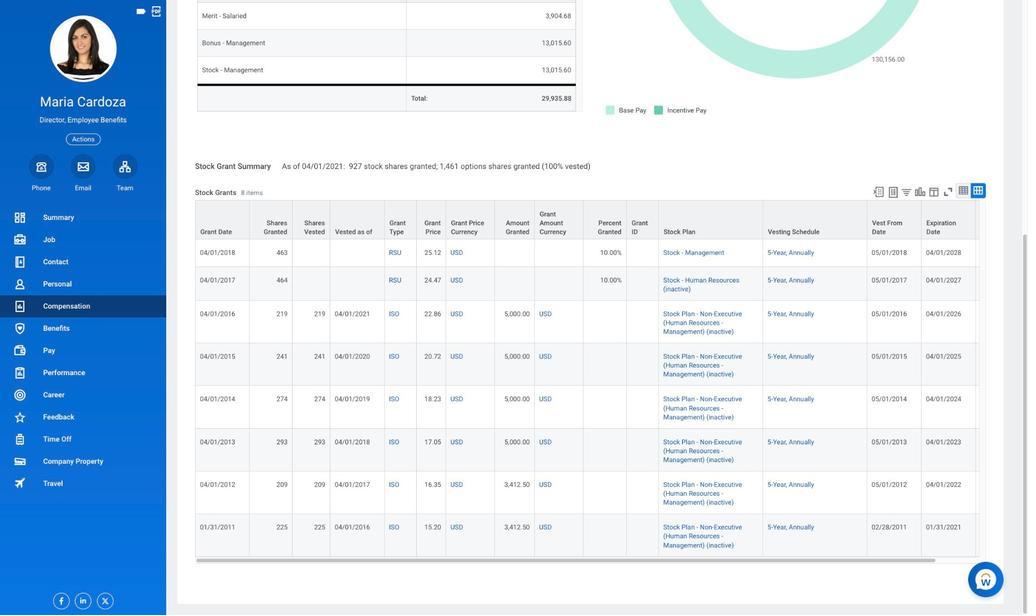 Task type: vqa. For each thing, say whether or not it's contained in the screenshot.
Unarchive Goal related to Provide workforce statistics to management
no



Task type: locate. For each thing, give the bounding box(es) containing it.
table image
[[958, 185, 969, 196]]

mail image
[[77, 160, 90, 173]]

click to view/edit grid preferences image
[[928, 186, 941, 198]]

cell
[[197, 84, 407, 111], [293, 240, 330, 267], [330, 240, 385, 267], [495, 240, 535, 267], [535, 240, 584, 267], [627, 240, 659, 267], [976, 240, 1025, 267], [293, 267, 330, 301], [330, 267, 385, 301], [495, 267, 535, 301], [535, 267, 584, 301], [627, 267, 659, 301], [976, 267, 1025, 301], [584, 301, 627, 343], [627, 301, 659, 343], [976, 301, 1025, 343], [584, 343, 627, 386], [627, 343, 659, 386], [976, 343, 1025, 386], [584, 386, 627, 429], [627, 386, 659, 429], [976, 386, 1025, 429], [584, 429, 627, 471], [627, 429, 659, 471], [976, 429, 1025, 471], [584, 471, 627, 514], [627, 471, 659, 514], [976, 471, 1025, 514], [584, 514, 627, 557], [627, 514, 659, 557], [976, 514, 1025, 557]]

contact image
[[13, 256, 27, 269]]

workday assistant region
[[969, 557, 1009, 597]]

travel image
[[13, 476, 27, 490]]

career image
[[13, 389, 27, 402]]

team maria cardoza element
[[112, 183, 138, 192]]

tag image
[[135, 5, 147, 18]]

pay image
[[13, 344, 27, 358]]

toolbar
[[868, 183, 986, 200]]

summary image
[[13, 211, 27, 225]]

row
[[197, 0, 576, 2], [197, 2, 576, 30], [197, 30, 576, 57], [197, 57, 576, 84], [197, 84, 576, 111], [195, 200, 1025, 240], [195, 240, 1025, 267], [195, 267, 1025, 301], [195, 301, 1025, 343], [195, 343, 1025, 386], [195, 386, 1025, 429], [195, 429, 1025, 471], [195, 471, 1025, 514], [195, 514, 1025, 557]]

benefits image
[[13, 322, 27, 335]]

view team image
[[118, 160, 132, 173]]

list
[[0, 207, 166, 495]]

company property image
[[13, 455, 27, 468]]

select to filter grid data image
[[901, 186, 913, 198]]

phone maria cardoza element
[[29, 183, 54, 192]]

view printable version (pdf) image
[[150, 5, 162, 18]]

fullscreen image
[[942, 186, 954, 198]]

x image
[[97, 594, 110, 606]]

compensation image
[[13, 300, 27, 313]]

personal image
[[13, 278, 27, 291]]



Task type: describe. For each thing, give the bounding box(es) containing it.
phone image
[[33, 160, 49, 173]]

export to worksheets image
[[887, 186, 900, 199]]

performance image
[[13, 366, 27, 380]]

facebook image
[[53, 594, 66, 606]]

expand table image
[[973, 185, 984, 196]]

job image
[[13, 233, 27, 247]]

linkedin image
[[75, 594, 88, 605]]

email maria cardoza element
[[71, 183, 96, 192]]

time off image
[[13, 433, 27, 446]]

feedback image
[[13, 411, 27, 424]]

export to excel image
[[873, 186, 885, 198]]

navigation pane region
[[0, 0, 166, 615]]

view worker - expand/collapse chart image
[[914, 186, 927, 198]]



